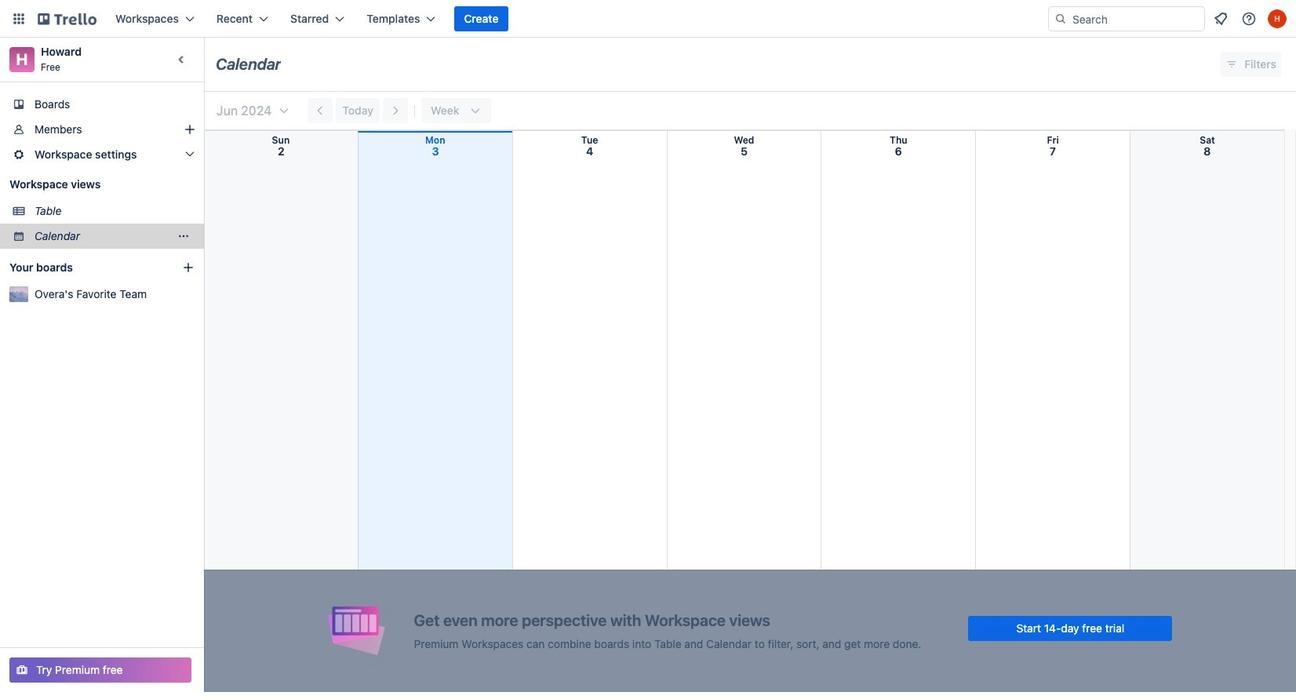 Task type: locate. For each thing, give the bounding box(es) containing it.
open information menu image
[[1241, 11, 1257, 27]]

add board image
[[182, 261, 195, 274]]

howard (howard38800628) image
[[1268, 9, 1287, 28]]

None text field
[[216, 49, 281, 79]]

search image
[[1055, 13, 1067, 25]]

0 notifications image
[[1212, 9, 1230, 28]]



Task type: vqa. For each thing, say whether or not it's contained in the screenshot.
back to home Image
yes



Task type: describe. For each thing, give the bounding box(es) containing it.
workspace navigation collapse icon image
[[171, 49, 193, 71]]

primary element
[[0, 0, 1296, 38]]

Search field
[[1067, 8, 1205, 30]]

workspace actions menu image
[[177, 230, 190, 242]]

your boards with 1 items element
[[9, 258, 159, 277]]

back to home image
[[38, 6, 97, 31]]



